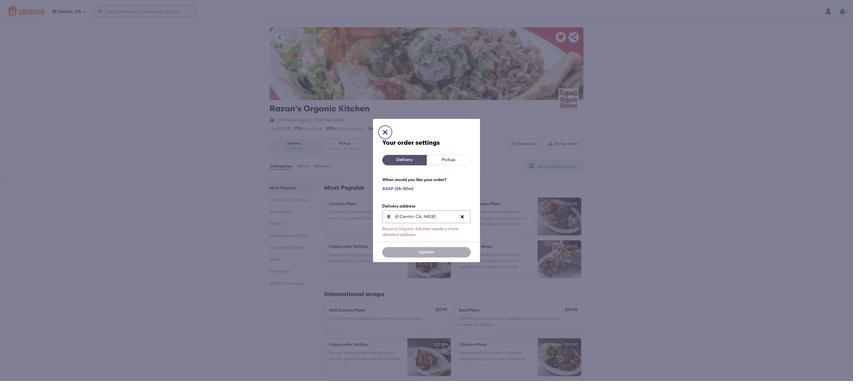Task type: describe. For each thing, give the bounding box(es) containing it.
1 vertical spatial wraps
[[366, 291, 384, 298]]

with down pita
[[499, 222, 507, 227]]

peppers, inside sautéed bell peppers, onions, guacamole, and sour cream.
[[354, 253, 371, 257]]

(510) 486-0449 button
[[315, 117, 344, 123]]

• (510) 486-0449
[[313, 118, 344, 123]]

1 horizontal spatial most popular
[[324, 184, 365, 191]]

beef,
[[495, 316, 505, 321]]

reviews button
[[314, 156, 331, 177]]

sides
[[270, 257, 280, 262]]

chicken plate for pan
[[329, 202, 357, 206]]

delivery button
[[382, 155, 427, 165]]

chili
[[475, 258, 483, 263]]

in
[[501, 264, 504, 269]]

fajitas with tortillas image for an
[[407, 338, 451, 376]]

bgrilled
[[459, 316, 475, 321]]

2119 kitteredge st button
[[277, 117, 312, 124]]

+ for jordanian
[[446, 244, 449, 249]]

$22.95 for hummus, falafel, tomato, onion, lettuce, chili sauce, tahini, and cauliflower wrapped in lavash.
[[434, 244, 446, 249]]

1 horizontal spatial most
[[324, 184, 339, 191]]

pickup for pickup 4.0 mi • 25–35 min
[[339, 141, 351, 145]]

91
[[295, 126, 299, 131]]

your order settings
[[382, 139, 440, 146]]

vegetables, right salmon,
[[355, 316, 378, 321]]

0 vertical spatial $22.95
[[565, 202, 578, 206]]

plate for lentil
[[490, 202, 500, 206]]

svg image inside 'schedule' button
[[511, 142, 516, 146]]

address.
[[400, 232, 417, 237]]

plate right salmon
[[355, 308, 365, 313]]

organic for razan's organic kitchen needs a more detailed address.
[[399, 226, 415, 231]]

rice, inside bgrilled grass fed beef, vegetables, rice, beans, sour cream, and salsa.
[[529, 316, 538, 321]]

0449
[[335, 118, 344, 123]]

caret left icon image
[[276, 34, 283, 41]]

order for group
[[568, 141, 579, 146]]

schedule
[[517, 141, 535, 146]]

$27.95
[[435, 307, 447, 312]]

bell inside sautéed bell peppers, onions, guacamole, and sour cream.
[[346, 253, 353, 257]]

schedule button
[[506, 139, 540, 149]]

asap (35–50m) button
[[382, 184, 414, 194]]

about
[[297, 164, 309, 169]]

when
[[382, 177, 394, 182]]

amount
[[466, 351, 481, 355]]

grass
[[476, 316, 486, 321]]

rice, inside chicken, pan seared vegetables, rice, beans, and salsa.
[[329, 216, 337, 221]]

el cerrito, ca
[[53, 9, 81, 14]]

and inside an amount of chicken, steamed vegetables, rice, beans, and salsa.
[[507, 356, 515, 361]]

food
[[314, 127, 322, 131]]

pita
[[496, 216, 504, 221]]

salmon,
[[339, 316, 354, 321]]

address
[[399, 204, 416, 209]]

good
[[304, 127, 313, 131]]

salsa. inside an amount of chicken, steamed vegetables, rice, beans, and salsa.
[[516, 356, 527, 361]]

with up pita
[[495, 210, 503, 215]]

you
[[408, 177, 415, 182]]

delivery
[[351, 127, 364, 131]]

and inside served with sauteed bell peppers, onions, guacamole, and sour cream.
[[369, 356, 377, 361]]

order?
[[434, 177, 446, 182]]

salads
[[291, 245, 305, 250]]

update button
[[382, 247, 471, 258]]

chicken for an
[[459, 342, 476, 347]]

cream. inside served with sauteed bell peppers, onions, guacamole, and sour cream.
[[387, 356, 401, 361]]

hummus, falafel, tomato, onion, lettuce, chili sauce, tahini, and cauliflower wrapped in lavash.
[[459, 253, 522, 269]]

good food
[[304, 127, 322, 131]]

vegetables, inside an amount of chicken, steamed vegetables, rice, beans, and salsa.
[[459, 356, 482, 361]]

4.0
[[329, 146, 334, 151]]

topped
[[484, 222, 498, 227]]

• inside pickup 4.0 mi • 25–35 min
[[341, 146, 342, 151]]

chicken,
[[487, 351, 503, 355]]

time
[[342, 127, 350, 131]]

soups and salads tab
[[270, 245, 310, 251]]

wild salmon, vegetables, beans, rice, and salsa.
[[329, 316, 423, 321]]

saved restaurant button
[[556, 32, 566, 42]]

$22.95 + for jordanian wrap
[[434, 244, 449, 249]]

rice.
[[471, 210, 479, 215]]

green
[[459, 222, 471, 227]]

falafel, inside hummus, falafel, tomato, onion, lettuce, chili sauce, tahini, and cauliflower wrapped in lavash.
[[479, 253, 492, 257]]

svg image inside '3' button
[[839, 8, 846, 15]]

most popular inside tab
[[270, 186, 296, 191]]

beverages tab
[[270, 268, 310, 275]]

subscription pass image
[[270, 118, 275, 123]]

saved restaurant image
[[558, 34, 564, 41]]

served with sauteed bell peppers, onions, guacamole, and sour cream.
[[329, 351, 401, 361]]

mediterranean plate
[[459, 202, 500, 206]]

order for correct
[[392, 127, 401, 131]]

of
[[482, 351, 486, 355]]

vegetables, inside bgrilled grass fed beef, vegetables, rice, beans, sour cream, and salsa.
[[505, 316, 528, 321]]

sautéed bell peppers, onions, guacamole, and sour cream.
[[329, 253, 386, 263]]

chicken plate for amount
[[459, 342, 487, 347]]

4.7
[[275, 126, 281, 131]]

sour inside sautéed bell peppers, onions, guacamole, and sour cream.
[[363, 258, 371, 263]]

correct order
[[378, 127, 401, 131]]

on time delivery
[[336, 127, 364, 131]]

$22.95 + for chicken plate
[[434, 342, 449, 347]]

razan's organic kitchen
[[270, 104, 370, 113]]

1 vertical spatial international wraps
[[324, 291, 384, 298]]

sour inside served with sauteed bell peppers, onions, guacamole, and sour cream.
[[377, 356, 386, 361]]

$24.00
[[565, 342, 578, 347]]

sautéed
[[329, 253, 345, 257]]

plate for an
[[477, 342, 487, 347]]

asap (35–50m)
[[382, 186, 414, 191]]

plate for bgrilled
[[469, 308, 480, 313]]

like
[[416, 177, 423, 182]]

and inside bgrilled grass fed beef, vegetables, rice, beans, sour cream, and salsa.
[[474, 322, 482, 327]]

min inside "delivery 35–50 min"
[[297, 146, 303, 151]]

wild salmon plate
[[329, 308, 365, 313]]

Search Razan's Organic Kitchen search field
[[537, 164, 582, 169]]

star icon image
[[270, 126, 275, 132]]

tabbouleh,
[[474, 216, 495, 221]]

razan's for razan's organic kitchen needs a more detailed address.
[[382, 226, 398, 231]]

lettuce,
[[459, 258, 474, 263]]

Search Address search field
[[382, 210, 471, 223]]

jordanian wrap image
[[538, 241, 581, 278]]

steamed
[[504, 351, 522, 355]]

pickup button
[[426, 155, 471, 165]]

categories button
[[270, 156, 292, 177]]

main navigation navigation
[[0, 0, 853, 23]]

chicken, pan seared vegetables, rice, beans, and salsa.
[[329, 210, 393, 221]]

bottled beverages tab
[[270, 280, 310, 286]]

wrap
[[481, 244, 492, 249]]

chicken,
[[329, 210, 346, 215]]

beverages inside tab
[[285, 281, 306, 286]]

mi
[[335, 146, 340, 151]]

min inside pickup 4.0 mi • 25–35 min
[[354, 146, 360, 151]]

served inside served with sauteed bell peppers, onions, guacamole, and sour cream.
[[329, 351, 343, 355]]

lentil
[[459, 210, 470, 215]]

rice, inside an amount of chicken, steamed vegetables, rice, beans, and salsa.
[[483, 356, 491, 361]]

onion,
[[510, 253, 522, 257]]

tomato,
[[493, 253, 509, 257]]

pickup 4.0 mi • 25–35 min
[[329, 141, 360, 151]]

onions, inside sautéed bell peppers, onions, guacamole, and sour cream.
[[372, 253, 386, 257]]

lavash.
[[505, 264, 519, 269]]

486-
[[326, 118, 335, 123]]

order for your
[[398, 139, 414, 146]]

1 horizontal spatial svg image
[[98, 9, 103, 14]]

(199)
[[282, 126, 291, 131]]

with up sautéed on the bottom left of the page
[[343, 244, 352, 249]]

an
[[459, 351, 465, 355]]

a
[[445, 226, 447, 231]]

most popular tab
[[270, 185, 310, 191]]

with inside served with sauteed bell peppers, onions, guacamole, and sour cream.
[[344, 351, 352, 355]]

seared
[[356, 210, 370, 215]]



Task type: locate. For each thing, give the bounding box(es) containing it.
categories
[[270, 164, 292, 169]]

min right 35–50
[[297, 146, 303, 151]]

1 horizontal spatial cream.
[[387, 356, 401, 361]]

and inside chicken, pan seared vegetables, rice, beans, and salsa.
[[353, 216, 360, 221]]

wraps
[[296, 197, 308, 202], [366, 291, 384, 298]]

delivery down your order settings
[[397, 157, 413, 162]]

plate up pan
[[346, 202, 357, 206]]

kitchen down 'search address' search field
[[416, 226, 431, 231]]

organic up the address.
[[399, 226, 415, 231]]

(510)
[[315, 118, 325, 123]]

popular up international wraps tab
[[280, 186, 296, 191]]

international wraps tab
[[270, 197, 310, 203]]

on
[[336, 127, 341, 131]]

jordanian wrap
[[459, 244, 492, 249]]

pickup inside button
[[442, 157, 456, 162]]

svg image
[[98, 9, 103, 14], [82, 10, 86, 14]]

razan's up the detailed at the left of the page
[[382, 226, 398, 231]]

organic up the (510)
[[304, 104, 337, 113]]

2 vertical spatial $22.95
[[434, 342, 446, 347]]

and inside soups and salads "tab"
[[283, 245, 290, 250]]

1 vertical spatial wild
[[329, 316, 338, 321]]

tahini,
[[498, 258, 510, 263]]

popular up pan
[[341, 184, 365, 191]]

2 vertical spatial international
[[324, 291, 364, 298]]

1 tortillas from the top
[[353, 244, 368, 249]]

0 horizontal spatial organic
[[304, 104, 337, 113]]

1 vertical spatial guacamole,
[[344, 356, 368, 361]]

razan's up the 2119
[[270, 104, 302, 113]]

1 vertical spatial served
[[329, 351, 343, 355]]

1 horizontal spatial wraps
[[366, 291, 384, 298]]

delivery inside 'button'
[[397, 157, 413, 162]]

international for international wraps tab
[[270, 233, 295, 238]]

served inside "lentil rice. served with hummus, falafel, tabbouleh, pita bread, and green salad topped with tahini."
[[480, 210, 494, 215]]

0 horizontal spatial popular
[[280, 186, 296, 191]]

1 vertical spatial delivery
[[397, 157, 413, 162]]

1 vertical spatial peppers,
[[378, 351, 395, 355]]

specialties tab
[[270, 209, 310, 215]]

tortillas up sautéed bell peppers, onions, guacamole, and sour cream.
[[353, 244, 368, 249]]

organic for razan's organic kitchen
[[304, 104, 337, 113]]

chicken plate up chicken,
[[329, 202, 357, 206]]

razan's organic kitchen logo image
[[559, 88, 579, 109]]

and inside hummus, falafel, tomato, onion, lettuce, chili sauce, tahini, and cauliflower wrapped in lavash.
[[511, 258, 519, 263]]

order right group
[[568, 141, 579, 146]]

beans,
[[338, 216, 352, 221], [379, 316, 392, 321], [539, 316, 552, 321], [492, 356, 506, 361]]

wild
[[329, 308, 338, 313], [329, 316, 338, 321]]

0 vertical spatial wraps
[[296, 197, 308, 202]]

bottled
[[270, 281, 284, 286]]

mediterranean
[[459, 202, 489, 206]]

delivery for delivery 35–50 min
[[287, 141, 301, 145]]

min
[[297, 146, 303, 151], [354, 146, 360, 151]]

0 vertical spatial organic
[[304, 104, 337, 113]]

2 min from the left
[[354, 146, 360, 151]]

bell right sauteed
[[370, 351, 377, 355]]

soups and salads
[[270, 245, 305, 250]]

0 vertical spatial chicken
[[329, 202, 345, 206]]

1 horizontal spatial •
[[341, 146, 342, 151]]

international wraps tab
[[270, 233, 310, 239]]

1 horizontal spatial bell
[[370, 351, 377, 355]]

chicken up chicken,
[[329, 202, 345, 206]]

tortillas for sauteed
[[353, 342, 368, 347]]

$22.95
[[565, 202, 578, 206], [434, 244, 446, 249], [434, 342, 446, 347]]

$29.95
[[565, 307, 578, 312]]

35–50
[[285, 146, 296, 151]]

2 fajitas with tortillas from the top
[[329, 342, 368, 347]]

delivery up 35–50
[[287, 141, 301, 145]]

min right 25–35
[[354, 146, 360, 151]]

+
[[446, 244, 449, 249], [446, 342, 449, 347]]

wraps up the specialties tab
[[296, 197, 308, 202]]

beverages
[[270, 269, 290, 274], [285, 281, 306, 286]]

fajitas with tortillas for with
[[329, 342, 368, 347]]

0 horizontal spatial served
[[329, 351, 343, 355]]

2 vertical spatial delivery
[[382, 204, 399, 209]]

1 vertical spatial $22.95
[[434, 244, 446, 249]]

3 button
[[839, 6, 849, 17]]

0 horizontal spatial svg image
[[82, 10, 86, 14]]

2119
[[277, 118, 285, 123]]

wild left salmon
[[329, 308, 338, 313]]

0 horizontal spatial falafel,
[[459, 216, 473, 221]]

falafel,
[[459, 216, 473, 221], [479, 253, 492, 257]]

share icon image
[[570, 34, 577, 41]]

1 wild from the top
[[329, 308, 338, 313]]

1 vertical spatial falafel,
[[479, 253, 492, 257]]

0 horizontal spatial razan's
[[270, 104, 302, 113]]

0 vertical spatial fajitas with tortillas
[[329, 244, 368, 249]]

chicken plate up amount
[[459, 342, 487, 347]]

0 vertical spatial international
[[270, 197, 295, 202]]

0 vertical spatial bell
[[346, 253, 353, 257]]

1 horizontal spatial sour
[[377, 356, 386, 361]]

falafel, up green
[[459, 216, 473, 221]]

• right mi
[[341, 146, 342, 151]]

1 vertical spatial onions,
[[329, 356, 343, 361]]

2 fajitas with tortillas image from the top
[[407, 338, 451, 376]]

bell right sautéed on the bottom left of the page
[[346, 253, 353, 257]]

1 horizontal spatial served
[[480, 210, 494, 215]]

needs
[[432, 226, 444, 231]]

group
[[554, 141, 567, 146]]

pickup inside pickup 4.0 mi • 25–35 min
[[339, 141, 351, 145]]

cerrito,
[[57, 9, 74, 14]]

0 vertical spatial beverages
[[270, 269, 290, 274]]

delivery for delivery address
[[382, 204, 399, 209]]

guacamole, down sautéed on the bottom left of the page
[[329, 258, 353, 263]]

delivery inside "delivery 35–50 min"
[[287, 141, 301, 145]]

razan's organic kitchen needs a more detailed address.
[[382, 226, 459, 237]]

0 vertical spatial delivery
[[287, 141, 301, 145]]

25–35
[[343, 146, 353, 151]]

plate for chicken,
[[346, 202, 357, 206]]

search icon image
[[528, 163, 535, 170]]

international wraps inside tab
[[270, 197, 308, 202]]

chicken plate
[[329, 202, 357, 206], [459, 342, 487, 347]]

0 vertical spatial onions,
[[372, 253, 386, 257]]

specialties
[[270, 209, 291, 214]]

guacamole, inside sautéed bell peppers, onions, guacamole, and sour cream.
[[329, 258, 353, 263]]

1 vertical spatial chicken plate
[[459, 342, 487, 347]]

fajitas with tortillas image
[[407, 241, 451, 278], [407, 338, 451, 376]]

1 horizontal spatial chicken
[[459, 342, 476, 347]]

served up tabbouleh,
[[480, 210, 494, 215]]

0 horizontal spatial chicken
[[329, 202, 345, 206]]

1 horizontal spatial kitchen
[[416, 226, 431, 231]]

1 fajitas with tortillas from the top
[[329, 244, 368, 249]]

plate up "lentil rice. served with hummus, falafel, tabbouleh, pita bread, and green salad topped with tahini." on the bottom right of the page
[[490, 202, 500, 206]]

ca
[[75, 9, 81, 14]]

2 + from the top
[[446, 342, 449, 347]]

sauteed
[[353, 351, 369, 355]]

1 horizontal spatial chicken plate
[[459, 342, 487, 347]]

0 vertical spatial kitchen
[[339, 104, 370, 113]]

international
[[270, 197, 295, 202], [270, 233, 295, 238], [324, 291, 364, 298]]

group order button
[[544, 139, 584, 149]]

option group
[[270, 139, 369, 154]]

tortillas for peppers,
[[353, 244, 368, 249]]

tortillas
[[353, 244, 368, 249], [353, 342, 368, 347]]

1 vertical spatial bell
[[370, 351, 377, 355]]

wild for wild salmon, vegetables, beans, rice, and salsa.
[[329, 316, 338, 321]]

and inside "lentil rice. served with hummus, falafel, tabbouleh, pita bread, and green salad topped with tahini."
[[519, 216, 527, 221]]

pickup up 25–35
[[339, 141, 351, 145]]

order right your at the top
[[398, 139, 414, 146]]

1 vertical spatial international
[[270, 233, 295, 238]]

beverages up bottled
[[270, 269, 290, 274]]

jordanian
[[459, 244, 480, 249]]

90
[[326, 126, 331, 131]]

most inside tab
[[270, 186, 279, 191]]

1 horizontal spatial peppers,
[[378, 351, 395, 355]]

delivery left address
[[382, 204, 399, 209]]

wild left salmon,
[[329, 316, 338, 321]]

hummus,
[[459, 253, 478, 257]]

group order
[[554, 141, 579, 146]]

bottled beverages
[[270, 281, 306, 286]]

fajitas with tortillas up sautéed on the bottom left of the page
[[329, 244, 368, 249]]

1 fajitas from the top
[[329, 244, 342, 249]]

burritos tab
[[270, 221, 310, 227]]

kitchen up 0449
[[339, 104, 370, 113]]

falafel, up the sauce,
[[479, 253, 492, 257]]

most down reviews button
[[324, 184, 339, 191]]

vegetables, down 'delivery address' in the left bottom of the page
[[370, 210, 393, 215]]

most popular up pan
[[324, 184, 365, 191]]

0 horizontal spatial onions,
[[329, 356, 343, 361]]

vegetables, right beef,
[[505, 316, 528, 321]]

international wraps up wild salmon plate
[[324, 291, 384, 298]]

1 horizontal spatial falafel,
[[479, 253, 492, 257]]

2119 kitteredge st
[[277, 118, 311, 123]]

pickup
[[339, 141, 351, 145], [442, 157, 456, 162]]

chicken plate image for an amount of chicken, steamed vegetables, rice, beans, and salsa.
[[538, 338, 581, 376]]

kitchen inside 'razan's organic kitchen needs a more detailed address.'
[[416, 226, 431, 231]]

update
[[419, 250, 434, 255]]

chicken plate image for chicken, pan seared vegetables, rice, beans, and salsa.
[[407, 198, 451, 236]]

tortillas up sauteed
[[353, 342, 368, 347]]

1 vertical spatial pickup
[[442, 157, 456, 162]]

1 horizontal spatial onions,
[[372, 253, 386, 257]]

1 horizontal spatial popular
[[341, 184, 365, 191]]

salad
[[472, 222, 483, 227]]

wild for wild salmon plate
[[329, 308, 338, 313]]

peppers, inside served with sauteed bell peppers, onions, guacamole, and sour cream.
[[378, 351, 395, 355]]

0 vertical spatial chicken plate image
[[407, 198, 451, 236]]

1 horizontal spatial pickup
[[442, 157, 456, 162]]

$22.95 +
[[434, 244, 449, 249], [434, 342, 449, 347]]

plate up of
[[477, 342, 487, 347]]

beans, inside bgrilled grass fed beef, vegetables, rice, beans, sour cream, and salsa.
[[539, 316, 552, 321]]

wraps inside tab
[[296, 197, 308, 202]]

wraps up wild salmon, vegetables, beans, rice, and salsa.
[[366, 291, 384, 298]]

wrapped
[[482, 264, 500, 269]]

1 horizontal spatial chicken plate image
[[538, 338, 581, 376]]

beef plate
[[459, 308, 480, 313]]

1 horizontal spatial organic
[[399, 226, 415, 231]]

1 fajitas with tortillas image from the top
[[407, 241, 451, 278]]

0 horizontal spatial sour
[[363, 258, 371, 263]]

and inside sautéed bell peppers, onions, guacamole, and sour cream.
[[354, 258, 362, 263]]

popular inside tab
[[280, 186, 296, 191]]

fajitas with tortillas for bell
[[329, 244, 368, 249]]

would
[[395, 177, 407, 182]]

0 vertical spatial chicken plate
[[329, 202, 357, 206]]

cauliflower
[[459, 264, 481, 269]]

1 vertical spatial chicken plate image
[[538, 338, 581, 376]]

salsa. inside chicken, pan seared vegetables, rice, beans, and salsa.
[[361, 216, 373, 221]]

0 vertical spatial peppers,
[[354, 253, 371, 257]]

delivery 35–50 min
[[285, 141, 303, 151]]

fajitas up sautéed on the bottom left of the page
[[329, 244, 342, 249]]

soups
[[270, 245, 282, 250]]

2 fajitas from the top
[[329, 342, 342, 347]]

• right st
[[313, 118, 314, 123]]

guacamole, down sauteed
[[344, 356, 368, 361]]

onions,
[[372, 253, 386, 257], [329, 356, 343, 361]]

1 vertical spatial tortillas
[[353, 342, 368, 347]]

asap
[[382, 186, 394, 191]]

option group containing delivery 35–50 min
[[270, 139, 369, 154]]

vegetables, down amount
[[459, 356, 482, 361]]

organic inside 'razan's organic kitchen needs a more detailed address.'
[[399, 226, 415, 231]]

international up specialties
[[270, 197, 295, 202]]

1 vertical spatial organic
[[399, 226, 415, 231]]

0 vertical spatial guacamole,
[[329, 258, 353, 263]]

0 horizontal spatial kitchen
[[339, 104, 370, 113]]

beverages inside "tab"
[[270, 269, 290, 274]]

most popular up international wraps tab
[[270, 186, 296, 191]]

beverages down beverages "tab"
[[285, 281, 306, 286]]

sour
[[363, 258, 371, 263], [553, 316, 561, 321], [377, 356, 386, 361]]

onions, inside served with sauteed bell peppers, onions, guacamole, and sour cream.
[[329, 356, 343, 361]]

international up "soups and salads"
[[270, 233, 295, 238]]

1 min from the left
[[297, 146, 303, 151]]

kitchen
[[339, 104, 370, 113], [416, 226, 431, 231]]

svg image
[[839, 8, 846, 15], [382, 129, 389, 136], [511, 142, 516, 146], [387, 215, 391, 219], [460, 215, 465, 219]]

more
[[448, 226, 459, 231]]

0 horizontal spatial wraps
[[296, 197, 308, 202]]

chicken plate image
[[407, 198, 451, 236], [538, 338, 581, 376]]

bgrilled grass fed beef, vegetables, rice, beans, sour cream, and salsa.
[[459, 316, 561, 327]]

$13.95
[[566, 244, 578, 249]]

popular
[[341, 184, 365, 191], [280, 186, 296, 191]]

kitchen for razan's organic kitchen
[[339, 104, 370, 113]]

chicken up an
[[459, 342, 476, 347]]

0 vertical spatial served
[[480, 210, 494, 215]]

2 $22.95 + from the top
[[434, 342, 449, 347]]

razan's for razan's organic kitchen
[[270, 104, 302, 113]]

beans, inside an amount of chicken, steamed vegetables, rice, beans, and salsa.
[[492, 356, 506, 361]]

detailed
[[382, 232, 399, 237]]

delivery address
[[382, 204, 416, 209]]

international for international wraps tab
[[270, 197, 295, 202]]

sides tab
[[270, 257, 310, 263]]

settings
[[416, 139, 440, 146]]

served left sauteed
[[329, 351, 343, 355]]

international up salmon
[[324, 291, 364, 298]]

sauce,
[[484, 258, 497, 263]]

0 vertical spatial international wraps
[[270, 197, 308, 202]]

0 vertical spatial wild
[[329, 308, 338, 313]]

vegetables, inside chicken, pan seared vegetables, rice, beans, and salsa.
[[370, 210, 393, 215]]

guacamole, inside served with sauteed bell peppers, onions, guacamole, and sour cream.
[[344, 356, 368, 361]]

most up international wraps tab
[[270, 186, 279, 191]]

bell
[[346, 253, 353, 257], [370, 351, 377, 355]]

0 horizontal spatial most popular
[[270, 186, 296, 191]]

0 vertical spatial tortillas
[[353, 244, 368, 249]]

$22.95 for an amount of chicken, steamed vegetables, rice, beans, and salsa.
[[434, 342, 446, 347]]

0 horizontal spatial most
[[270, 186, 279, 191]]

0 horizontal spatial chicken plate
[[329, 202, 357, 206]]

with left sauteed
[[344, 351, 352, 355]]

lentil rice. served with hummus, falafel, tabbouleh, pita bread, and green salad topped with tahini.
[[459, 210, 527, 227]]

served
[[480, 210, 494, 215], [329, 351, 343, 355]]

mediterranean plate image
[[538, 198, 581, 236]]

0 horizontal spatial peppers,
[[354, 253, 371, 257]]

1 vertical spatial $22.95 +
[[434, 342, 449, 347]]

with up served with sauteed bell peppers, onions, guacamole, and sour cream.
[[343, 342, 352, 347]]

1 horizontal spatial min
[[354, 146, 360, 151]]

cream. inside sautéed bell peppers, onions, guacamole, and sour cream.
[[372, 258, 386, 263]]

0 vertical spatial •
[[313, 118, 314, 123]]

pickup for pickup
[[442, 157, 456, 162]]

international wraps
[[270, 197, 308, 202], [324, 291, 384, 298]]

2 vertical spatial sour
[[377, 356, 386, 361]]

fajitas for served with sauteed bell peppers, onions, guacamole, and sour cream.
[[329, 342, 342, 347]]

1 horizontal spatial international wraps
[[324, 291, 384, 298]]

beef
[[459, 308, 468, 313]]

reviews
[[314, 164, 331, 169]]

peppers, right sautéed on the bottom left of the page
[[354, 253, 371, 257]]

peppers, right sauteed
[[378, 351, 395, 355]]

0 vertical spatial sour
[[363, 258, 371, 263]]

sour inside bgrilled grass fed beef, vegetables, rice, beans, sour cream, and salsa.
[[553, 316, 561, 321]]

0 vertical spatial cream.
[[372, 258, 386, 263]]

bell inside served with sauteed bell peppers, onions, guacamole, and sour cream.
[[370, 351, 377, 355]]

0 vertical spatial razan's
[[270, 104, 302, 113]]

plate up grass
[[469, 308, 480, 313]]

falafel, inside "lentil rice. served with hummus, falafel, tabbouleh, pita bread, and green salad topped with tahini."
[[459, 216, 473, 221]]

0 vertical spatial pickup
[[339, 141, 351, 145]]

salsa. inside bgrilled grass fed beef, vegetables, rice, beans, sour cream, and salsa.
[[483, 322, 494, 327]]

your
[[424, 177, 433, 182]]

guacamole,
[[329, 258, 353, 263], [344, 356, 368, 361]]

1 + from the top
[[446, 244, 449, 249]]

fajitas down salmon,
[[329, 342, 342, 347]]

0 vertical spatial fajitas
[[329, 244, 342, 249]]

fajitas
[[329, 244, 342, 249], [329, 342, 342, 347]]

3
[[846, 9, 849, 14]]

fajitas with tortillas up sauteed
[[329, 342, 368, 347]]

people icon image
[[549, 142, 553, 146]]

1 vertical spatial cream.
[[387, 356, 401, 361]]

1 vertical spatial chicken
[[459, 342, 476, 347]]

fajitas for sautéed bell peppers, onions, guacamole, and sour cream.
[[329, 244, 342, 249]]

international wraps down most popular tab
[[270, 197, 308, 202]]

1 vertical spatial fajitas
[[329, 342, 342, 347]]

correct
[[378, 127, 391, 131]]

1 vertical spatial +
[[446, 342, 449, 347]]

0 vertical spatial $22.95 +
[[434, 244, 449, 249]]

organic
[[304, 104, 337, 113], [399, 226, 415, 231]]

plate
[[346, 202, 357, 206], [490, 202, 500, 206], [355, 308, 365, 313], [469, 308, 480, 313], [477, 342, 487, 347]]

+ for chicken
[[446, 342, 449, 347]]

2 wild from the top
[[329, 316, 338, 321]]

2 tortillas from the top
[[353, 342, 368, 347]]

0 horizontal spatial chicken plate image
[[407, 198, 451, 236]]

fajitas with tortillas image for hummus,
[[407, 241, 451, 278]]

pickup up order?
[[442, 157, 456, 162]]

1 $22.95 + from the top
[[434, 244, 449, 249]]

international wraps
[[270, 233, 309, 238]]

1 vertical spatial sour
[[553, 316, 561, 321]]

2 horizontal spatial sour
[[553, 316, 561, 321]]

0 horizontal spatial min
[[297, 146, 303, 151]]

and
[[353, 216, 360, 221], [519, 216, 527, 221], [283, 245, 290, 250], [354, 258, 362, 263], [511, 258, 519, 263], [403, 316, 410, 321], [474, 322, 482, 327], [369, 356, 377, 361], [507, 356, 515, 361]]

0 horizontal spatial pickup
[[339, 141, 351, 145]]

1 vertical spatial razan's
[[382, 226, 398, 231]]

kitchen for razan's organic kitchen needs a more detailed address.
[[416, 226, 431, 231]]

0 vertical spatial +
[[446, 244, 449, 249]]

beans, inside chicken, pan seared vegetables, rice, beans, and salsa.
[[338, 216, 352, 221]]

1 horizontal spatial razan's
[[382, 226, 398, 231]]

razan's inside 'razan's organic kitchen needs a more detailed address.'
[[382, 226, 398, 231]]

1 vertical spatial •
[[341, 146, 342, 151]]

delivery for delivery
[[397, 157, 413, 162]]

0 horizontal spatial •
[[313, 118, 314, 123]]

chicken for chicken,
[[329, 202, 345, 206]]

1 vertical spatial fajitas with tortillas image
[[407, 338, 451, 376]]

vegetables,
[[370, 210, 393, 215], [355, 316, 378, 321], [505, 316, 528, 321], [459, 356, 482, 361]]

order inside group order button
[[568, 141, 579, 146]]

order right correct
[[392, 127, 401, 131]]

1 vertical spatial kitchen
[[416, 226, 431, 231]]

salsa.
[[361, 216, 373, 221], [411, 316, 423, 321], [483, 322, 494, 327], [516, 356, 527, 361]]



Task type: vqa. For each thing, say whether or not it's contained in the screenshot.
second 'Fajitas With Tortillas' image
yes



